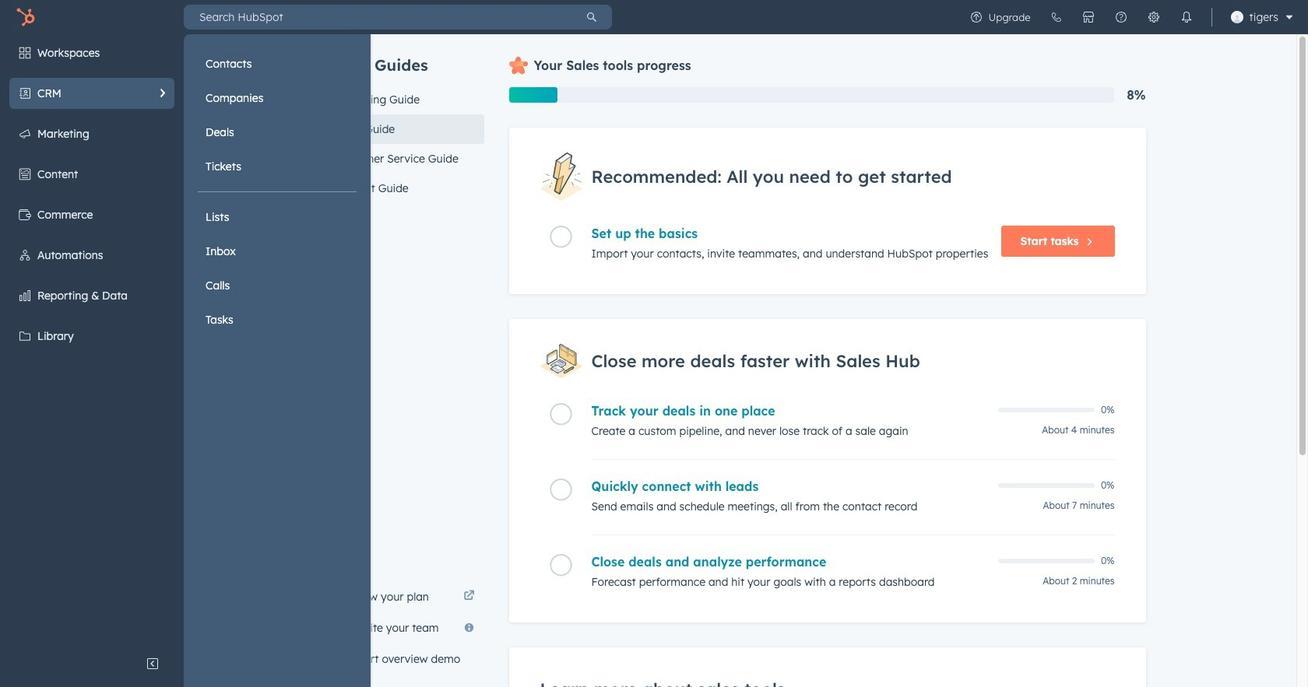 Task type: locate. For each thing, give the bounding box(es) containing it.
notifications image
[[1180, 11, 1193, 23]]

progress bar
[[509, 87, 557, 103]]

menu
[[960, 0, 1299, 34], [0, 34, 371, 688], [198, 48, 357, 336]]

help image
[[1115, 11, 1127, 23]]

Search HubSpot search field
[[184, 5, 572, 30]]

link opens in a new window image
[[464, 591, 475, 603]]



Task type: vqa. For each thing, say whether or not it's contained in the screenshot.
the right the
no



Task type: describe. For each thing, give the bounding box(es) containing it.
user guides element
[[325, 34, 484, 203]]

link opens in a new window image
[[464, 588, 475, 607]]

howard n/a image
[[1231, 11, 1243, 23]]

marketplaces image
[[1082, 11, 1095, 23]]

settings image
[[1148, 11, 1160, 23]]



